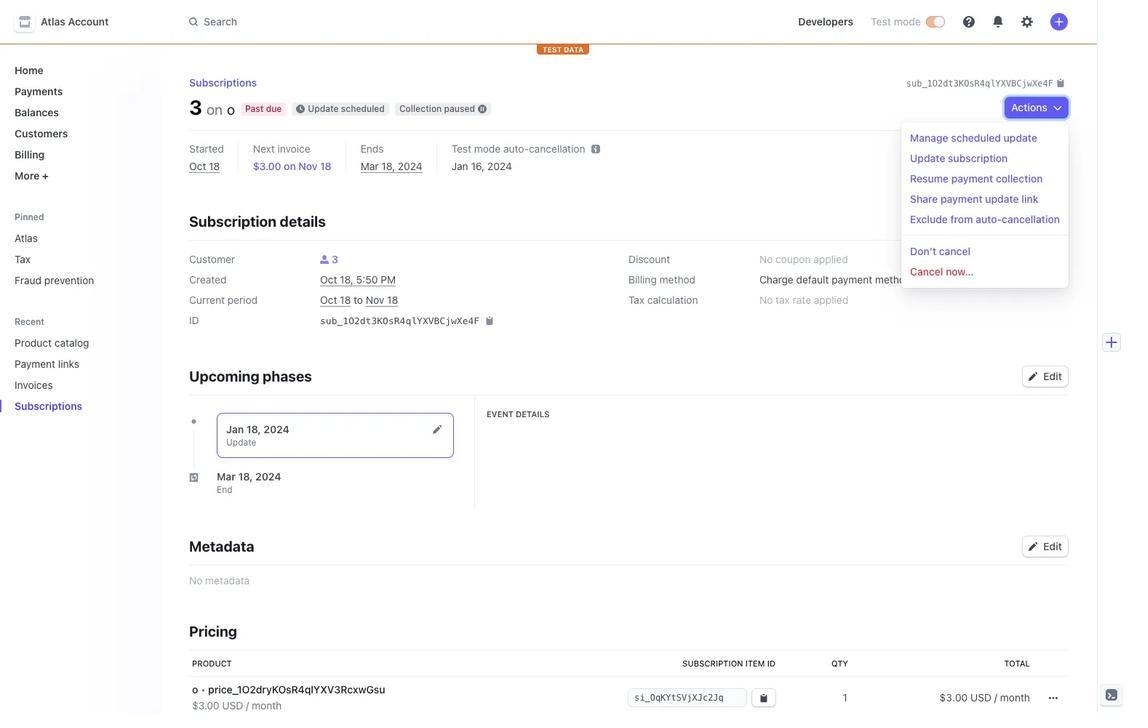 Task type: vqa. For each thing, say whether or not it's contained in the screenshot.
Invoice payment page
no



Task type: describe. For each thing, give the bounding box(es) containing it.
1 method from the left
[[660, 274, 696, 286]]

balances link
[[9, 100, 148, 124]]

1 vertical spatial oct 18 button
[[320, 293, 351, 308]]

oct inside the started oct 18
[[189, 160, 206, 172]]

jan for jan 18, 2024
[[226, 424, 244, 436]]

jan 18, 2024
[[226, 424, 290, 436]]

balances
[[15, 106, 59, 119]]

cancellation for test mode auto-cancellation
[[529, 143, 585, 155]]

•
[[201, 684, 206, 696]]

3 for 3 on o
[[189, 95, 202, 119]]

jan 16, 2024
[[452, 160, 512, 172]]

home link
[[9, 58, 148, 82]]

share
[[910, 193, 938, 205]]

share payment update link button
[[905, 189, 1066, 210]]

now
[[946, 266, 965, 278]]

scheduled for manage
[[951, 132, 1001, 144]]

created
[[189, 274, 227, 286]]

exclude from auto-cancellation button
[[905, 210, 1066, 230]]

current period
[[189, 294, 258, 306]]

18, for jan 18, 2024
[[247, 424, 261, 436]]

18, for mar 18, 2024 end
[[238, 471, 253, 483]]

next invoice $3.00 on nov 18
[[253, 143, 332, 172]]

0 horizontal spatial subscriptions link
[[9, 394, 128, 418]]

qty
[[832, 659, 848, 669]]

0 vertical spatial oct 18 button
[[189, 159, 220, 174]]

billing link
[[9, 143, 148, 167]]

on inside next invoice $3.00 on nov 18
[[284, 160, 296, 172]]

invoice
[[278, 143, 310, 155]]

/ inside o • price_1o2drykosr4qlyxv3rcxwgsu $3.00 usd / month
[[246, 700, 249, 712]]

paused
[[444, 103, 475, 114]]

discount
[[629, 253, 670, 266]]

update for update scheduled
[[308, 103, 339, 114]]

1 vertical spatial sub_1o2dt3kosr4qlyxvbcjwxe4f
[[320, 316, 480, 327]]

coupon
[[776, 253, 811, 266]]

help image
[[963, 16, 975, 28]]

collection paused
[[399, 103, 475, 114]]

payment links
[[15, 358, 79, 370]]

test data
[[543, 45, 584, 54]]

2 horizontal spatial $3.00
[[940, 692, 968, 704]]

more +
[[15, 170, 49, 182]]

don't cancel button
[[905, 242, 1066, 262]]

mar 18, 2024 button
[[361, 159, 423, 174]]

account
[[68, 15, 109, 28]]

atlas account
[[41, 15, 109, 28]]

$3.00 usd / month
[[940, 692, 1030, 704]]

billing for billing
[[15, 148, 45, 161]]

mar 18, 2024 end
[[217, 471, 281, 496]]

item
[[746, 659, 765, 669]]

no for no metadata
[[189, 575, 203, 587]]

exclude
[[910, 213, 948, 226]]

customers link
[[9, 122, 148, 146]]

pricing
[[189, 624, 237, 640]]

upcoming
[[189, 368, 259, 385]]

oct 18 to nov 18
[[320, 294, 398, 306]]

month inside o • price_1o2drykosr4qlyxv3rcxwgsu $3.00 usd / month
[[252, 700, 282, 712]]

2024 inside "ends mar 18, 2024"
[[398, 160, 423, 172]]

mode for test mode
[[894, 15, 921, 28]]

ends
[[361, 143, 384, 155]]

subscription details
[[189, 213, 326, 230]]

1 horizontal spatial month
[[1000, 692, 1030, 704]]

next
[[253, 143, 275, 155]]

rate
[[793, 294, 811, 306]]

phases
[[263, 368, 312, 385]]

manage scheduled update button
[[905, 128, 1066, 148]]

charge default payment method
[[760, 274, 911, 286]]

link
[[1022, 193, 1039, 205]]

data
[[564, 45, 584, 54]]

customers
[[15, 127, 68, 140]]

core navigation links element
[[9, 58, 148, 188]]

o inside o • price_1o2drykosr4qlyxv3rcxwgsu $3.00 usd / month
[[192, 684, 198, 696]]

jan for jan 16, 2024
[[452, 160, 468, 172]]

2 vertical spatial payment
[[832, 274, 873, 286]]

default
[[796, 274, 829, 286]]

calculation
[[648, 294, 698, 306]]

payment links link
[[9, 352, 128, 376]]

no for no tax rate applied
[[760, 294, 773, 306]]

update for update subscription
[[910, 152, 946, 164]]

fraud prevention link
[[9, 269, 148, 293]]

due
[[266, 103, 282, 114]]

catalog
[[54, 337, 89, 349]]

charge
[[760, 274, 794, 286]]

period
[[228, 294, 258, 306]]

resume payment collection button
[[905, 169, 1066, 189]]

test for test mode auto-cancellation
[[452, 143, 472, 155]]

past due
[[245, 103, 282, 114]]

fraud
[[15, 274, 42, 287]]

o • price_1o2drykosr4qlyxv3rcxwgsu $3.00 usd / month
[[192, 684, 385, 712]]

2 method from the left
[[875, 274, 911, 286]]

usd inside o • price_1o2drykosr4qlyxv3rcxwgsu $3.00 usd / month
[[222, 700, 243, 712]]

mode for test mode auto-cancellation
[[474, 143, 501, 155]]

tax calculation
[[629, 294, 698, 306]]

metadata
[[205, 575, 250, 587]]

5:50
[[356, 274, 378, 286]]

$3.00 inside next invoice $3.00 on nov 18
[[253, 160, 281, 172]]

0 vertical spatial subscriptions
[[189, 76, 257, 89]]

nov 18 button
[[366, 293, 398, 308]]

payments link
[[9, 79, 148, 103]]

mar inside "ends mar 18, 2024"
[[361, 160, 379, 172]]

subscription item id
[[683, 659, 776, 669]]

price_1o2drykosr4qlyxv3rcxwgsu
[[208, 684, 385, 696]]

pm
[[381, 274, 396, 286]]

18 left to
[[340, 294, 351, 306]]

2024 for jan 16, 2024
[[487, 160, 512, 172]]

to
[[354, 294, 363, 306]]

manage
[[910, 132, 949, 144]]

started oct 18
[[189, 143, 224, 172]]

cancel
[[939, 245, 971, 258]]

edit link for metadata
[[1023, 537, 1068, 557]]

product for product catalog
[[15, 337, 52, 349]]

no tax rate applied
[[760, 294, 849, 306]]

1 horizontal spatial /
[[995, 692, 998, 704]]

atlas account button
[[15, 12, 123, 32]]

no for no coupon applied
[[760, 253, 773, 266]]

18, inside "ends mar 18, 2024"
[[382, 160, 395, 172]]

details for subscription details
[[280, 213, 326, 230]]

test for test mode
[[871, 15, 891, 28]]

settings image
[[1022, 16, 1033, 28]]

recent element
[[0, 331, 160, 418]]

mar inside mar 18, 2024 end
[[217, 471, 236, 483]]

16,
[[471, 160, 485, 172]]

0 horizontal spatial 3 link
[[189, 95, 202, 119]]

nov inside next invoice $3.00 on nov 18
[[299, 160, 318, 172]]

test mode auto-cancellation
[[452, 143, 585, 155]]



Task type: locate. For each thing, give the bounding box(es) containing it.
tax inside pinned element
[[15, 253, 31, 266]]

atlas for atlas account
[[41, 15, 65, 28]]

subscriptions link down invoices
[[9, 394, 128, 418]]

1 applied from the top
[[814, 253, 848, 266]]

exclude from auto-cancellation
[[910, 213, 1060, 226]]

1 horizontal spatial billing
[[629, 274, 657, 286]]

1
[[842, 692, 848, 704]]

3 link up 'oct 18, 5:50 pm'
[[320, 253, 338, 267]]

1 vertical spatial test
[[452, 143, 472, 155]]

oct for oct 18, 5:50 pm
[[320, 274, 337, 286]]

jan down upcoming at the bottom left of the page
[[226, 424, 244, 436]]

o left past at the left top of page
[[227, 101, 235, 118]]

2 applied from the top
[[814, 294, 849, 306]]

1 horizontal spatial mode
[[894, 15, 921, 28]]

0 vertical spatial payment
[[952, 172, 994, 185]]

product for product
[[192, 659, 232, 669]]

pinned navigation links element
[[9, 211, 148, 293]]

on down invoice
[[284, 160, 296, 172]]

on inside '3 on o'
[[207, 101, 223, 118]]

prevention
[[44, 274, 94, 287]]

18, down ends
[[382, 160, 395, 172]]

payment
[[15, 358, 55, 370]]

customer
[[189, 253, 235, 266]]

0 vertical spatial mode
[[894, 15, 921, 28]]

atlas left account
[[41, 15, 65, 28]]

month down price_1o2drykosr4qlyxv3rcxwgsu
[[252, 700, 282, 712]]

invoices link
[[9, 373, 128, 397]]

auto- for from
[[976, 213, 1002, 226]]

atlas for atlas
[[15, 232, 38, 244]]

1 vertical spatial subscriptions
[[15, 400, 82, 413]]

oct for oct 18 to nov 18
[[320, 294, 337, 306]]

1 horizontal spatial subscriptions link
[[189, 76, 257, 89]]

3 for 3
[[332, 253, 338, 266]]

collection
[[996, 172, 1043, 185]]

oct down started
[[189, 160, 206, 172]]

mar
[[361, 160, 379, 172], [217, 471, 236, 483]]

1 edit link from the top
[[1023, 367, 1068, 387]]

id
[[189, 314, 199, 327], [767, 659, 776, 669]]

0 vertical spatial details
[[280, 213, 326, 230]]

oct 18 button
[[189, 159, 220, 174], [320, 293, 351, 308]]

cancel
[[910, 266, 943, 278]]

0 vertical spatial product
[[15, 337, 52, 349]]

1 horizontal spatial id
[[767, 659, 776, 669]]

update for scheduled
[[1004, 132, 1038, 144]]

actions button
[[1006, 98, 1068, 118]]

1 horizontal spatial tax
[[629, 294, 645, 306]]

3 on o
[[189, 95, 235, 119]]

scheduled up subscription
[[951, 132, 1001, 144]]

payment for share
[[941, 193, 983, 205]]

product up •
[[192, 659, 232, 669]]

3 up 'oct 18, 5:50 pm'
[[332, 253, 338, 266]]

mar down ends
[[361, 160, 379, 172]]

1 vertical spatial atlas
[[15, 232, 38, 244]]

0 horizontal spatial cancellation
[[529, 143, 585, 155]]

pinned element
[[9, 226, 148, 293]]

18 inside the started oct 18
[[209, 160, 220, 172]]

cancel now …
[[910, 266, 974, 278]]

0 horizontal spatial mar
[[217, 471, 236, 483]]

3 link up started
[[189, 95, 202, 119]]

atlas
[[41, 15, 65, 28], [15, 232, 38, 244]]

0 horizontal spatial subscription
[[189, 213, 277, 230]]

0 vertical spatial 3
[[189, 95, 202, 119]]

0 horizontal spatial mode
[[474, 143, 501, 155]]

tax link
[[9, 247, 148, 271]]

auto- for mode
[[504, 143, 529, 155]]

18 down pm
[[387, 294, 398, 306]]

current
[[189, 294, 225, 306]]

1 vertical spatial o
[[192, 684, 198, 696]]

0 vertical spatial billing
[[15, 148, 45, 161]]

no
[[760, 253, 773, 266], [760, 294, 773, 306], [189, 575, 203, 587]]

payment up share payment update link
[[952, 172, 994, 185]]

oct left to
[[320, 294, 337, 306]]

0 horizontal spatial tax
[[15, 253, 31, 266]]

0 horizontal spatial on
[[207, 101, 223, 118]]

nov
[[299, 160, 318, 172], [366, 294, 384, 306]]

details right the event
[[516, 410, 550, 419]]

search
[[204, 15, 237, 28]]

subscription left item on the right bottom of page
[[683, 659, 743, 669]]

links
[[58, 358, 79, 370]]

nov down invoice
[[299, 160, 318, 172]]

subscriptions link up '3 on o'
[[189, 76, 257, 89]]

month
[[1000, 692, 1030, 704], [252, 700, 282, 712]]

edit
[[1044, 370, 1062, 383], [1044, 541, 1062, 553]]

no left metadata
[[189, 575, 203, 587]]

2024
[[398, 160, 423, 172], [487, 160, 512, 172], [264, 424, 290, 436], [255, 471, 281, 483]]

from
[[951, 213, 973, 226]]

more
[[15, 170, 40, 182]]

no left tax
[[760, 294, 773, 306]]

1 vertical spatial product
[[192, 659, 232, 669]]

payment up "from" on the right of the page
[[941, 193, 983, 205]]

applied
[[814, 253, 848, 266], [814, 294, 849, 306]]

2 horizontal spatial update
[[910, 152, 946, 164]]

mar up end
[[217, 471, 236, 483]]

subscription
[[189, 213, 277, 230], [683, 659, 743, 669]]

1 vertical spatial subscriptions link
[[9, 394, 128, 418]]

1 horizontal spatial auto-
[[976, 213, 1002, 226]]

scheduled
[[341, 103, 385, 114], [951, 132, 1001, 144]]

1 vertical spatial applied
[[814, 294, 849, 306]]

mode up the jan 16, 2024
[[474, 143, 501, 155]]

sub_1o2dt3kosr4qlyxvbcjwxe4f
[[906, 79, 1054, 89], [320, 316, 480, 327]]

product catalog link
[[9, 331, 128, 355]]

0 vertical spatial test
[[871, 15, 891, 28]]

auto- down share payment update link button
[[976, 213, 1002, 226]]

update down the manage
[[910, 152, 946, 164]]

applied down charge default payment method
[[814, 294, 849, 306]]

oct up oct 18 to nov 18
[[320, 274, 337, 286]]

update down resume payment collection button
[[986, 193, 1019, 205]]

edit for upcoming phases
[[1044, 370, 1062, 383]]

18
[[209, 160, 220, 172], [320, 160, 332, 172], [340, 294, 351, 306], [387, 294, 398, 306]]

test up the 16,
[[452, 143, 472, 155]]

0 vertical spatial on
[[207, 101, 223, 118]]

subscriptions link
[[189, 76, 257, 89], [9, 394, 128, 418]]

atlas inside "link"
[[15, 232, 38, 244]]

auto- up the jan 16, 2024
[[504, 143, 529, 155]]

o inside '3 on o'
[[227, 101, 235, 118]]

jan left the 16,
[[452, 160, 468, 172]]

2024 inside mar 18, 2024 end
[[255, 471, 281, 483]]

2 vertical spatial oct
[[320, 294, 337, 306]]

method up calculation
[[660, 274, 696, 286]]

test
[[871, 15, 891, 28], [452, 143, 472, 155]]

1 horizontal spatial method
[[875, 274, 911, 286]]

1 vertical spatial no
[[760, 294, 773, 306]]

1 horizontal spatial sub_1o2dt3kosr4qlyxvbcjwxe4f
[[906, 79, 1054, 89]]

no coupon applied
[[760, 253, 848, 266]]

update subscription link
[[905, 148, 1066, 169]]

1 horizontal spatial details
[[516, 410, 550, 419]]

18 down started
[[209, 160, 220, 172]]

svg image
[[1029, 543, 1038, 552]]

0 horizontal spatial usd
[[222, 700, 243, 712]]

id right item on the right bottom of page
[[767, 659, 776, 669]]

1 horizontal spatial jan
[[452, 160, 468, 172]]

1 vertical spatial update
[[910, 152, 946, 164]]

0 horizontal spatial update
[[226, 437, 256, 448]]

don't cancel
[[910, 245, 971, 258]]

3 link
[[189, 95, 202, 119], [320, 253, 338, 267]]

recent navigation links element
[[0, 316, 160, 418]]

1 vertical spatial nov
[[366, 294, 384, 306]]

0 horizontal spatial 3
[[189, 95, 202, 119]]

2024 down jan 18, 2024
[[255, 471, 281, 483]]

18, left 5:50
[[340, 274, 354, 286]]

atlas inside button
[[41, 15, 65, 28]]

1 vertical spatial auto-
[[976, 213, 1002, 226]]

0 vertical spatial jan
[[452, 160, 468, 172]]

oct 18 button left to
[[320, 293, 351, 308]]

product inside recent element
[[15, 337, 52, 349]]

edit for metadata
[[1044, 541, 1062, 553]]

invoices
[[15, 379, 53, 391]]

18, for oct 18, 5:50 pm
[[340, 274, 354, 286]]

1 vertical spatial tax
[[629, 294, 645, 306]]

tax down billing method
[[629, 294, 645, 306]]

2024 down the collection
[[398, 160, 423, 172]]

1 vertical spatial billing
[[629, 274, 657, 286]]

scheduled up ends
[[341, 103, 385, 114]]

0 horizontal spatial $3.00
[[192, 700, 219, 712]]

1 edit from the top
[[1044, 370, 1062, 383]]

cancellation for exclude from auto-cancellation
[[1002, 213, 1060, 226]]

0 horizontal spatial details
[[280, 213, 326, 230]]

recent
[[15, 317, 44, 327]]

test right developers
[[871, 15, 891, 28]]

1 vertical spatial oct
[[320, 274, 337, 286]]

0 horizontal spatial nov
[[299, 160, 318, 172]]

subscription for subscription item id
[[683, 659, 743, 669]]

1 vertical spatial details
[[516, 410, 550, 419]]

1 vertical spatial 3 link
[[320, 253, 338, 267]]

product catalog
[[15, 337, 89, 349]]

cancellation inside button
[[1002, 213, 1060, 226]]

id down current
[[189, 314, 199, 327]]

2 edit from the top
[[1044, 541, 1062, 553]]

upcoming phases
[[189, 368, 312, 385]]

1 horizontal spatial scheduled
[[951, 132, 1001, 144]]

18, down upcoming phases
[[247, 424, 261, 436]]

billing method
[[629, 274, 696, 286]]

mode
[[894, 15, 921, 28], [474, 143, 501, 155]]

0 vertical spatial scheduled
[[341, 103, 385, 114]]

sub_1o2dt3kosr4qlyxvbcjwxe4f down nov 18 button
[[320, 316, 480, 327]]

1 vertical spatial subscription
[[683, 659, 743, 669]]

0 vertical spatial subscriptions link
[[189, 76, 257, 89]]

0 horizontal spatial test
[[452, 143, 472, 155]]

developers
[[798, 15, 854, 28]]

subscription for subscription details
[[189, 213, 277, 230]]

update down actions
[[1004, 132, 1038, 144]]

0 horizontal spatial jan
[[226, 424, 244, 436]]

applied up charge default payment method
[[814, 253, 848, 266]]

1 vertical spatial on
[[284, 160, 296, 172]]

o left •
[[192, 684, 198, 696]]

tax
[[776, 294, 790, 306]]

end
[[217, 485, 233, 496]]

method
[[660, 274, 696, 286], [875, 274, 911, 286]]

0 horizontal spatial oct 18 button
[[189, 159, 220, 174]]

atlas link
[[9, 226, 148, 250]]

subscriptions up '3 on o'
[[189, 76, 257, 89]]

sub_1o2dt3kosr4qlyxvbcjwxe4f inside button
[[906, 79, 1054, 89]]

0 vertical spatial oct
[[189, 160, 206, 172]]

2 vertical spatial no
[[189, 575, 203, 587]]

1 horizontal spatial test
[[871, 15, 891, 28]]

scheduled inside button
[[951, 132, 1001, 144]]

product up payment
[[15, 337, 52, 349]]

total
[[1005, 659, 1030, 669]]

1 vertical spatial mode
[[474, 143, 501, 155]]

payment right default
[[832, 274, 873, 286]]

no metadata
[[189, 575, 250, 587]]

1 vertical spatial id
[[767, 659, 776, 669]]

0 vertical spatial mar
[[361, 160, 379, 172]]

0 vertical spatial subscription
[[189, 213, 277, 230]]

update right due
[[308, 103, 339, 114]]

auto- inside button
[[976, 213, 1002, 226]]

test
[[543, 45, 562, 54]]

18 down update scheduled
[[320, 160, 332, 172]]

manage scheduled update
[[910, 132, 1038, 144]]

1 horizontal spatial cancellation
[[1002, 213, 1060, 226]]

edit link
[[1023, 367, 1068, 387], [1023, 537, 1068, 557]]

payment for resume
[[952, 172, 994, 185]]

1 horizontal spatial nov
[[366, 294, 384, 306]]

18, down jan 18, 2024
[[238, 471, 253, 483]]

0 vertical spatial update
[[308, 103, 339, 114]]

billing for billing method
[[629, 274, 657, 286]]

update
[[308, 103, 339, 114], [910, 152, 946, 164], [226, 437, 256, 448]]

month down total at right bottom
[[1000, 692, 1030, 704]]

billing inside core navigation links element
[[15, 148, 45, 161]]

tax up fraud
[[15, 253, 31, 266]]

edit link for upcoming phases
[[1023, 367, 1068, 387]]

2024 for jan 18, 2024
[[264, 424, 290, 436]]

1 horizontal spatial o
[[227, 101, 235, 118]]

billing
[[15, 148, 45, 161], [629, 274, 657, 286]]

0 vertical spatial o
[[227, 101, 235, 118]]

2 edit link from the top
[[1023, 537, 1068, 557]]

svg image
[[1054, 103, 1062, 112], [1029, 373, 1038, 381], [760, 695, 768, 703], [1049, 695, 1058, 703]]

18 inside next invoice $3.00 on nov 18
[[320, 160, 332, 172]]

details down next invoice $3.00 on nov 18
[[280, 213, 326, 230]]

Search text field
[[180, 8, 591, 35]]

sub_1o2dt3kosr4qlyxvbcjwxe4f button
[[906, 76, 1065, 90]]

1 vertical spatial mar
[[217, 471, 236, 483]]

2024 for mar 18, 2024 end
[[255, 471, 281, 483]]

18,
[[382, 160, 395, 172], [340, 274, 354, 286], [247, 424, 261, 436], [238, 471, 253, 483]]

1 vertical spatial 3
[[332, 253, 338, 266]]

svg image inside edit link
[[1029, 373, 1038, 381]]

update for payment
[[986, 193, 1019, 205]]

0 horizontal spatial sub_1o2dt3kosr4qlyxvbcjwxe4f
[[320, 316, 480, 327]]

1 horizontal spatial subscriptions
[[189, 76, 257, 89]]

None text field
[[629, 690, 747, 707]]

2 vertical spatial update
[[226, 437, 256, 448]]

1 vertical spatial jan
[[226, 424, 244, 436]]

0 horizontal spatial product
[[15, 337, 52, 349]]

details for event details
[[516, 410, 550, 419]]

auto-
[[504, 143, 529, 155], [976, 213, 1002, 226]]

billing up 'more +'
[[15, 148, 45, 161]]

1 horizontal spatial subscription
[[683, 659, 743, 669]]

started
[[189, 143, 224, 155]]

svg image inside actions dropdown button
[[1054, 103, 1062, 112]]

subscriptions inside recent element
[[15, 400, 82, 413]]

atlas down pinned
[[15, 232, 38, 244]]

payment
[[952, 172, 994, 185], [941, 193, 983, 205], [832, 274, 873, 286]]

1 vertical spatial cancellation
[[1002, 213, 1060, 226]]

…
[[965, 266, 974, 278]]

pinned
[[15, 212, 44, 223]]

jan
[[452, 160, 468, 172], [226, 424, 244, 436]]

tax for tax calculation
[[629, 294, 645, 306]]

update
[[1004, 132, 1038, 144], [986, 193, 1019, 205]]

0 vertical spatial no
[[760, 253, 773, 266]]

update down jan 18, 2024
[[226, 437, 256, 448]]

3
[[189, 95, 202, 119], [332, 253, 338, 266]]

0 horizontal spatial auto-
[[504, 143, 529, 155]]

notifications image
[[993, 16, 1004, 28]]

0 vertical spatial nov
[[299, 160, 318, 172]]

$3.00 inside o • price_1o2drykosr4qlyxv3rcxwgsu $3.00 usd / month
[[192, 700, 219, 712]]

0 vertical spatial edit
[[1044, 370, 1062, 383]]

payments
[[15, 85, 63, 98]]

no up 'charge'
[[760, 253, 773, 266]]

Search search field
[[180, 8, 591, 35]]

past
[[245, 103, 264, 114]]

0 vertical spatial id
[[189, 314, 199, 327]]

0 horizontal spatial /
[[246, 700, 249, 712]]

18, inside button
[[340, 274, 354, 286]]

subscription up customer
[[189, 213, 277, 230]]

1 horizontal spatial on
[[284, 160, 296, 172]]

0 vertical spatial update
[[1004, 132, 1038, 144]]

0 vertical spatial applied
[[814, 253, 848, 266]]

on left past at the left top of page
[[207, 101, 223, 118]]

scheduled for update
[[341, 103, 385, 114]]

18, inside mar 18, 2024 end
[[238, 471, 253, 483]]

tax for tax
[[15, 253, 31, 266]]

+
[[42, 170, 49, 182]]

sub_1o2dt3kosr4qlyxvbcjwxe4f up manage scheduled update
[[906, 79, 1054, 89]]

collection
[[399, 103, 442, 114]]

3 up started
[[189, 95, 202, 119]]

2024 down the phases
[[264, 424, 290, 436]]

0 vertical spatial atlas
[[41, 15, 65, 28]]

home
[[15, 64, 43, 76]]

update scheduled
[[308, 103, 385, 114]]

method down don't at the right top of page
[[875, 274, 911, 286]]

billing down discount
[[629, 274, 657, 286]]

1 horizontal spatial product
[[192, 659, 232, 669]]

1 horizontal spatial usd
[[971, 692, 992, 704]]

subscriptions down invoices
[[15, 400, 82, 413]]

1 horizontal spatial atlas
[[41, 15, 65, 28]]

1 vertical spatial update
[[986, 193, 1019, 205]]

oct 18 button down started
[[189, 159, 220, 174]]

oct inside button
[[320, 274, 337, 286]]

product
[[15, 337, 52, 349], [192, 659, 232, 669]]

2024 right the 16,
[[487, 160, 512, 172]]

0 horizontal spatial scheduled
[[341, 103, 385, 114]]

mode left help image at top
[[894, 15, 921, 28]]

nov right to
[[366, 294, 384, 306]]

1 vertical spatial scheduled
[[951, 132, 1001, 144]]



